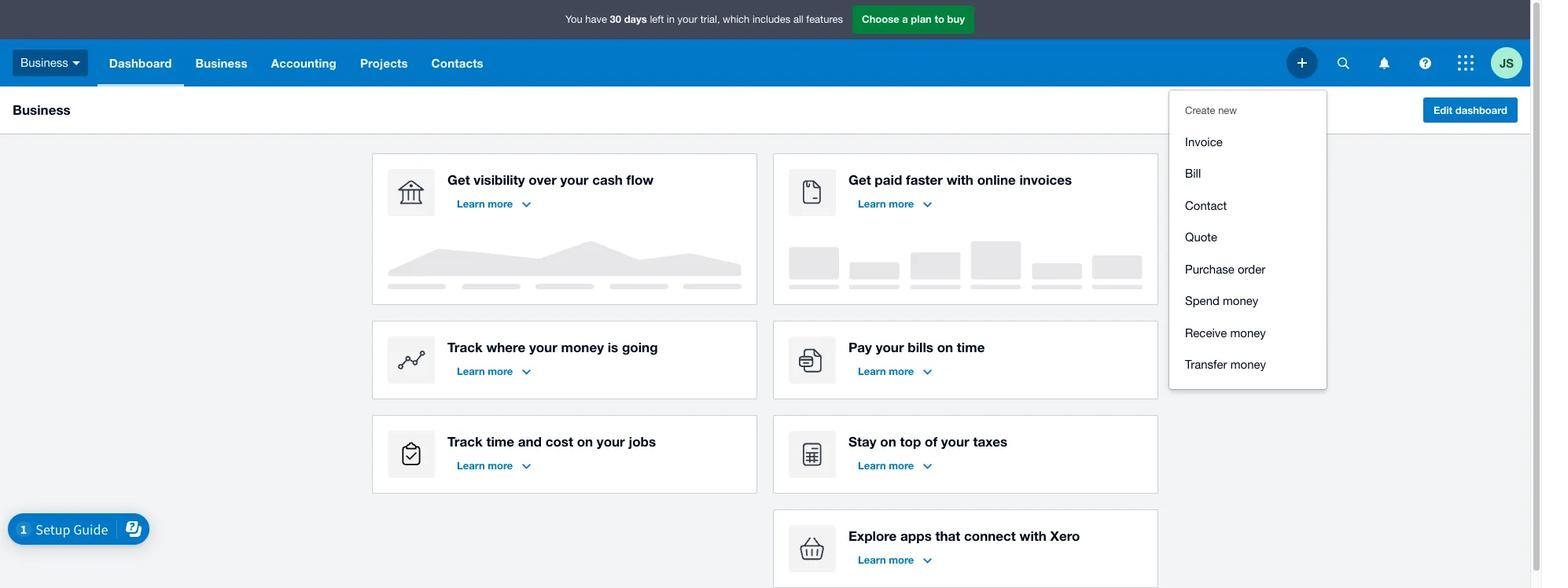 Task type: locate. For each thing, give the bounding box(es) containing it.
buy
[[948, 13, 965, 25]]

learn more down paid
[[858, 197, 914, 210]]

learn more for visibility
[[457, 197, 513, 210]]

list box
[[1170, 90, 1327, 389]]

faster
[[906, 172, 943, 188]]

quote link
[[1170, 222, 1327, 254]]

list box containing invoice
[[1170, 90, 1327, 389]]

features
[[807, 14, 843, 25]]

jobs
[[629, 434, 656, 450]]

learn more button down pay your bills on time
[[849, 359, 942, 384]]

get
[[448, 172, 470, 188], [849, 172, 871, 188]]

of
[[925, 434, 938, 450]]

projects icon image
[[388, 431, 435, 478]]

more for time
[[488, 459, 513, 472]]

learn more button for your
[[849, 359, 942, 384]]

bill link
[[1170, 158, 1327, 190]]

1 vertical spatial with
[[1020, 528, 1047, 544]]

more down paid
[[889, 197, 914, 210]]

learn down explore
[[858, 554, 886, 566]]

more
[[488, 197, 513, 210], [889, 197, 914, 210], [488, 365, 513, 378], [889, 365, 914, 378], [488, 459, 513, 472], [889, 459, 914, 472], [889, 554, 914, 566]]

learn
[[457, 197, 485, 210], [858, 197, 886, 210], [457, 365, 485, 378], [858, 365, 886, 378], [457, 459, 485, 472], [858, 459, 886, 472], [858, 554, 886, 566]]

bills icon image
[[789, 337, 836, 384]]

learn more button down apps
[[849, 548, 942, 573]]

connect
[[965, 528, 1016, 544]]

learn more button down paid
[[849, 191, 942, 216]]

1 vertical spatial time
[[487, 434, 515, 450]]

more for apps
[[889, 554, 914, 566]]

learn more down explore
[[858, 554, 914, 566]]

learn more down pay
[[858, 365, 914, 378]]

banking preview line graph image
[[388, 242, 742, 290]]

over
[[529, 172, 557, 188]]

learn down paid
[[858, 197, 886, 210]]

learn more button for visibility
[[448, 191, 541, 216]]

1 track from the top
[[448, 339, 483, 356]]

where
[[487, 339, 526, 356]]

your right over
[[561, 172, 589, 188]]

top
[[900, 434, 922, 450]]

track right projects icon on the bottom
[[448, 434, 483, 450]]

get left visibility
[[448, 172, 470, 188]]

you
[[566, 14, 583, 25]]

money for spend money
[[1223, 294, 1259, 308]]

learn more down stay
[[858, 459, 914, 472]]

learn more button for on
[[849, 453, 942, 478]]

with left xero
[[1020, 528, 1047, 544]]

flow
[[627, 172, 654, 188]]

your right of
[[942, 434, 970, 450]]

business
[[20, 56, 68, 69], [196, 56, 248, 70], [13, 101, 71, 118]]

more down top
[[889, 459, 914, 472]]

trial,
[[701, 14, 720, 25]]

learn more button
[[448, 191, 541, 216], [849, 191, 942, 216], [448, 359, 541, 384], [849, 359, 942, 384], [448, 453, 541, 478], [849, 453, 942, 478], [849, 548, 942, 573]]

your inside the you have 30 days left in your trial, which includes all features
[[678, 14, 698, 25]]

track for track where your money is going
[[448, 339, 483, 356]]

business inside business popup button
[[20, 56, 68, 69]]

your right in
[[678, 14, 698, 25]]

choose a plan to buy
[[862, 13, 965, 25]]

spend money link
[[1170, 286, 1327, 317]]

with right faster
[[947, 172, 974, 188]]

contacts button
[[420, 39, 496, 87]]

with
[[947, 172, 974, 188], [1020, 528, 1047, 544]]

plan
[[911, 13, 932, 25]]

js button
[[1492, 39, 1531, 87]]

invoice link
[[1170, 126, 1327, 158]]

navigation containing dashboard
[[97, 39, 1287, 87]]

your right pay
[[876, 339, 904, 356]]

0 horizontal spatial time
[[487, 434, 515, 450]]

learn right track money icon
[[457, 365, 485, 378]]

create
[[1186, 105, 1216, 116]]

2 get from the left
[[849, 172, 871, 188]]

track time and cost on your jobs
[[448, 434, 656, 450]]

learn more button down visibility
[[448, 191, 541, 216]]

more down visibility
[[488, 197, 513, 210]]

track
[[448, 339, 483, 356], [448, 434, 483, 450]]

purchase
[[1186, 262, 1235, 276]]

get left paid
[[849, 172, 871, 188]]

more down 'track time and cost on your jobs'
[[488, 459, 513, 472]]

which
[[723, 14, 750, 25]]

track left where at the bottom of page
[[448, 339, 483, 356]]

learn more button down top
[[849, 453, 942, 478]]

dashboard link
[[97, 39, 184, 87]]

contacts
[[432, 56, 484, 70]]

time right bills
[[957, 339, 985, 356]]

learn more
[[457, 197, 513, 210], [858, 197, 914, 210], [457, 365, 513, 378], [858, 365, 914, 378], [457, 459, 513, 472], [858, 459, 914, 472], [858, 554, 914, 566]]

learn right projects icon on the bottom
[[457, 459, 485, 472]]

learn more for apps
[[858, 554, 914, 566]]

money
[[1223, 294, 1259, 308], [1231, 326, 1267, 339], [561, 339, 604, 356], [1231, 358, 1267, 371]]

js
[[1500, 55, 1515, 70]]

banner
[[0, 0, 1531, 389]]

learn more button for paid
[[849, 191, 942, 216]]

transfer
[[1186, 358, 1228, 371]]

bills
[[908, 339, 934, 356]]

receive money link
[[1170, 317, 1327, 349]]

invoices
[[1020, 172, 1073, 188]]

edit
[[1434, 104, 1453, 116]]

spend
[[1186, 294, 1220, 308]]

on left top
[[881, 434, 897, 450]]

1 horizontal spatial time
[[957, 339, 985, 356]]

0 vertical spatial track
[[448, 339, 483, 356]]

your
[[678, 14, 698, 25], [561, 172, 589, 188], [529, 339, 558, 356], [876, 339, 904, 356], [597, 434, 625, 450], [942, 434, 970, 450]]

1 horizontal spatial get
[[849, 172, 871, 188]]

0 horizontal spatial get
[[448, 172, 470, 188]]

more for visibility
[[488, 197, 513, 210]]

money down the receive money link
[[1231, 358, 1267, 371]]

transfer money
[[1186, 358, 1267, 371]]

banner containing js
[[0, 0, 1531, 389]]

pay your bills on time
[[849, 339, 985, 356]]

cost
[[546, 434, 573, 450]]

navigation
[[97, 39, 1287, 87]]

learn for where
[[457, 365, 485, 378]]

money for receive money
[[1231, 326, 1267, 339]]

on right bills
[[938, 339, 954, 356]]

more down pay your bills on time
[[889, 365, 914, 378]]

learn more down visibility
[[457, 197, 513, 210]]

dashboard
[[1456, 104, 1508, 116]]

get paid faster with online invoices
[[849, 172, 1073, 188]]

more down where at the bottom of page
[[488, 365, 513, 378]]

stay on top of your taxes
[[849, 434, 1008, 450]]

on
[[938, 339, 954, 356], [577, 434, 593, 450], [881, 434, 897, 450]]

create new group
[[1170, 118, 1327, 389]]

time left and
[[487, 434, 515, 450]]

money down purchase order link
[[1223, 294, 1259, 308]]

learn for apps
[[858, 554, 886, 566]]

a
[[903, 13, 909, 25]]

learn for on
[[858, 459, 886, 472]]

learn down stay
[[858, 459, 886, 472]]

time
[[957, 339, 985, 356], [487, 434, 515, 450]]

learn down pay
[[858, 365, 886, 378]]

accounting button
[[259, 39, 348, 87]]

learn for visibility
[[457, 197, 485, 210]]

learn more button for apps
[[849, 548, 942, 573]]

more down apps
[[889, 554, 914, 566]]

learn more down 'track time and cost on your jobs'
[[457, 459, 513, 472]]

taxes icon image
[[789, 431, 836, 478]]

includes
[[753, 14, 791, 25]]

on right cost
[[577, 434, 593, 450]]

0 vertical spatial time
[[957, 339, 985, 356]]

2 track from the top
[[448, 434, 483, 450]]

business inside business dropdown button
[[196, 56, 248, 70]]

learn down visibility
[[457, 197, 485, 210]]

receive money
[[1186, 326, 1267, 339]]

0 horizontal spatial with
[[947, 172, 974, 188]]

0 horizontal spatial on
[[577, 434, 593, 450]]

1 vertical spatial track
[[448, 434, 483, 450]]

contact link
[[1170, 190, 1327, 222]]

svg image
[[1420, 57, 1432, 69], [1298, 58, 1308, 68]]

money down spend money link
[[1231, 326, 1267, 339]]

learn more down where at the bottom of page
[[457, 365, 513, 378]]

get for get visibility over your cash flow
[[448, 172, 470, 188]]

1 get from the left
[[448, 172, 470, 188]]

learn more for paid
[[858, 197, 914, 210]]

transfer money link
[[1170, 349, 1327, 381]]

learn more button down and
[[448, 453, 541, 478]]

learn more button down where at the bottom of page
[[448, 359, 541, 384]]

svg image
[[1459, 55, 1474, 71], [1338, 57, 1350, 69], [1380, 57, 1390, 69], [72, 61, 80, 65]]



Task type: describe. For each thing, give the bounding box(es) containing it.
create new
[[1186, 105, 1238, 116]]

explore apps that connect with xero
[[849, 528, 1081, 544]]

add-ons icon image
[[789, 526, 836, 573]]

learn for time
[[457, 459, 485, 472]]

learn for your
[[858, 365, 886, 378]]

have
[[586, 14, 607, 25]]

learn more for where
[[457, 365, 513, 378]]

is
[[608, 339, 619, 356]]

new
[[1219, 105, 1238, 116]]

visibility
[[474, 172, 525, 188]]

more for paid
[[889, 197, 914, 210]]

more for your
[[889, 365, 914, 378]]

receive
[[1186, 326, 1228, 339]]

taxes
[[974, 434, 1008, 450]]

that
[[936, 528, 961, 544]]

more for on
[[889, 459, 914, 472]]

in
[[667, 14, 675, 25]]

you have 30 days left in your trial, which includes all features
[[566, 13, 843, 25]]

learn more for on
[[858, 459, 914, 472]]

learn for paid
[[858, 197, 886, 210]]

money left is
[[561, 339, 604, 356]]

learn more button for time
[[448, 453, 541, 478]]

track money icon image
[[388, 337, 435, 384]]

30
[[610, 13, 622, 25]]

and
[[518, 434, 542, 450]]

spend money
[[1186, 294, 1259, 308]]

2 horizontal spatial on
[[938, 339, 954, 356]]

projects
[[360, 56, 408, 70]]

get for get paid faster with online invoices
[[849, 172, 871, 188]]

bill
[[1186, 167, 1202, 180]]

track where your money is going
[[448, 339, 658, 356]]

invoice
[[1186, 135, 1223, 148]]

order
[[1238, 262, 1266, 276]]

your right where at the bottom of page
[[529, 339, 558, 356]]

more for where
[[488, 365, 513, 378]]

going
[[622, 339, 658, 356]]

svg image inside business popup button
[[72, 61, 80, 65]]

projects button
[[348, 39, 420, 87]]

invoices icon image
[[789, 169, 836, 216]]

learn more button for where
[[448, 359, 541, 384]]

paid
[[875, 172, 903, 188]]

purchase order
[[1186, 262, 1266, 276]]

to
[[935, 13, 945, 25]]

quote
[[1186, 231, 1218, 244]]

cash
[[593, 172, 623, 188]]

accounting
[[271, 56, 337, 70]]

edit dashboard
[[1434, 104, 1508, 116]]

choose
[[862, 13, 900, 25]]

track for track time and cost on your jobs
[[448, 434, 483, 450]]

0 vertical spatial with
[[947, 172, 974, 188]]

edit dashboard button
[[1424, 98, 1518, 123]]

learn more for your
[[858, 365, 914, 378]]

0 horizontal spatial svg image
[[1298, 58, 1308, 68]]

pay
[[849, 339, 872, 356]]

invoices preview bar graph image
[[789, 242, 1143, 290]]

purchase order link
[[1170, 254, 1327, 286]]

contact
[[1186, 199, 1228, 212]]

all
[[794, 14, 804, 25]]

your left jobs
[[597, 434, 625, 450]]

online
[[978, 172, 1016, 188]]

dashboard
[[109, 56, 172, 70]]

xero
[[1051, 528, 1081, 544]]

list box inside banner
[[1170, 90, 1327, 389]]

1 horizontal spatial svg image
[[1420, 57, 1432, 69]]

stay
[[849, 434, 877, 450]]

business button
[[0, 39, 97, 87]]

apps
[[901, 528, 932, 544]]

learn more for time
[[457, 459, 513, 472]]

business button
[[184, 39, 259, 87]]

money for transfer money
[[1231, 358, 1267, 371]]

banking icon image
[[388, 169, 435, 216]]

1 horizontal spatial on
[[881, 434, 897, 450]]

1 horizontal spatial with
[[1020, 528, 1047, 544]]

left
[[650, 14, 664, 25]]

days
[[624, 13, 647, 25]]

get visibility over your cash flow
[[448, 172, 654, 188]]

explore
[[849, 528, 897, 544]]



Task type: vqa. For each thing, say whether or not it's contained in the screenshot.
"text field"
no



